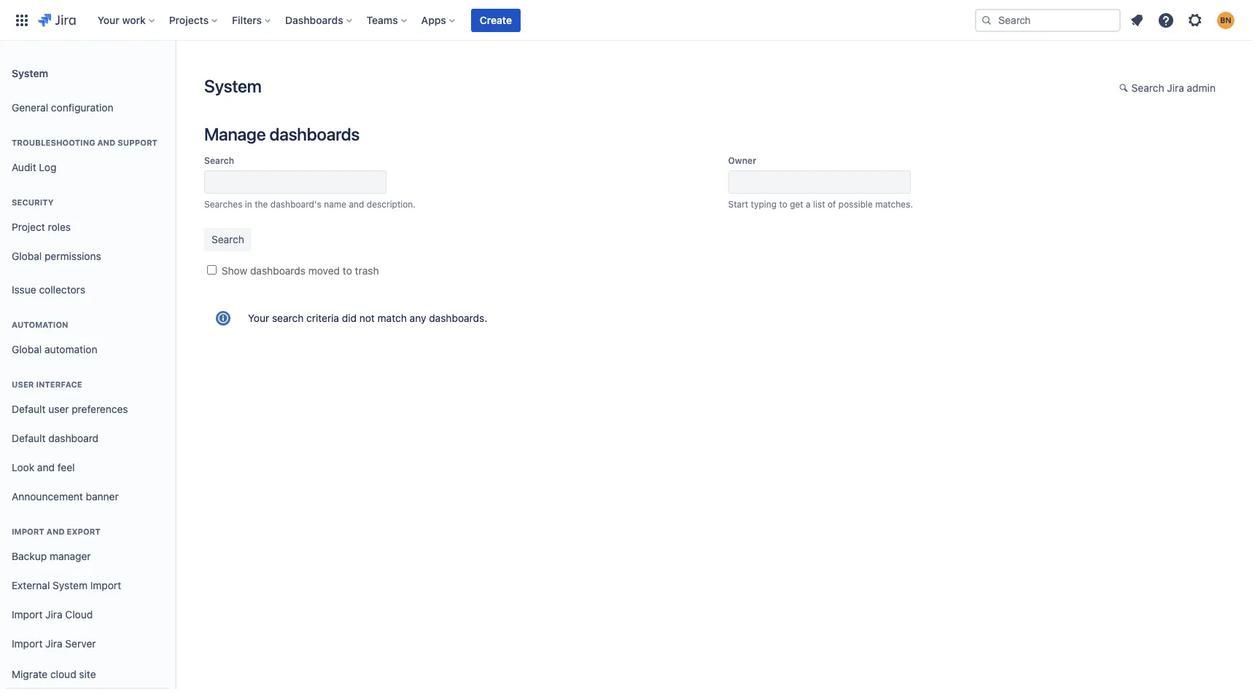 Task type: vqa. For each thing, say whether or not it's contained in the screenshot.
and related to export
yes



Task type: locate. For each thing, give the bounding box(es) containing it.
banner
[[0, 0, 1252, 41]]

1 vertical spatial dashboards
[[250, 265, 306, 277]]

and for support
[[97, 138, 116, 147]]

and left feel
[[37, 461, 55, 474]]

jira
[[1167, 82, 1184, 94], [45, 609, 62, 621], [45, 638, 62, 650]]

any
[[410, 312, 426, 325]]

jira left cloud
[[45, 609, 62, 621]]

2 vertical spatial jira
[[45, 638, 62, 650]]

Search field
[[975, 8, 1121, 32]]

1 vertical spatial to
[[343, 265, 352, 277]]

your search criteria did not match any dashboards.
[[248, 312, 487, 325]]

import up migrate
[[12, 638, 43, 650]]

default dashboard
[[12, 432, 99, 445]]

search down 'manage'
[[204, 155, 234, 166]]

default inside default dashboard link
[[12, 432, 46, 445]]

0 vertical spatial jira
[[1167, 82, 1184, 94]]

possible
[[839, 199, 873, 210]]

trash
[[355, 265, 379, 277]]

your left work on the left of the page
[[98, 13, 119, 26]]

system down manager
[[53, 580, 88, 592]]

apps button
[[417, 8, 461, 32]]

create
[[480, 13, 512, 26]]

typing
[[751, 199, 777, 210]]

default inside default user preferences "link"
[[12, 403, 46, 415]]

global for global permissions
[[12, 250, 42, 262]]

general configuration
[[12, 101, 113, 113]]

name
[[324, 199, 347, 210]]

dashboards up searches in the dashboard's name and description.
[[269, 124, 360, 144]]

global down automation
[[12, 343, 42, 356]]

1 horizontal spatial system
[[53, 580, 88, 592]]

filters button
[[228, 8, 276, 32]]

external
[[12, 580, 50, 592]]

and up backup manager
[[46, 527, 65, 537]]

the
[[255, 199, 268, 210]]

filters
[[232, 13, 262, 26]]

moved
[[308, 265, 340, 277]]

import down external
[[12, 609, 43, 621]]

sidebar navigation image
[[159, 58, 191, 88]]

dashboards for show
[[250, 265, 306, 277]]

user interface
[[12, 380, 82, 389]]

your for your work
[[98, 13, 119, 26]]

import
[[12, 527, 44, 537], [90, 580, 121, 592], [12, 609, 43, 621], [12, 638, 43, 650]]

dashboards
[[285, 13, 343, 26]]

user
[[48, 403, 69, 415]]

import for import jira cloud
[[12, 609, 43, 621]]

announcement banner link
[[6, 483, 169, 512]]

Owner text field
[[728, 171, 911, 194]]

project roles link
[[6, 213, 169, 242]]

0 vertical spatial default
[[12, 403, 46, 415]]

system up general
[[12, 67, 48, 79]]

external system import link
[[6, 572, 169, 601]]

1 vertical spatial jira
[[45, 609, 62, 621]]

None text field
[[204, 171, 387, 194]]

import for import jira server
[[12, 638, 43, 650]]

2 default from the top
[[12, 432, 46, 445]]

global
[[12, 250, 42, 262], [12, 343, 42, 356]]

security group
[[6, 182, 169, 276]]

1 horizontal spatial your
[[248, 312, 269, 325]]

and
[[97, 138, 116, 147], [349, 199, 364, 210], [37, 461, 55, 474], [46, 527, 65, 537]]

global permissions
[[12, 250, 101, 262]]

your profile and settings image
[[1217, 11, 1235, 29]]

look and feel
[[12, 461, 75, 474]]

0 vertical spatial global
[[12, 250, 42, 262]]

global for global automation
[[12, 343, 42, 356]]

default down user
[[12, 403, 46, 415]]

jira image
[[38, 11, 76, 29], [38, 11, 76, 29]]

migrate
[[12, 669, 48, 681]]

None submit
[[204, 228, 252, 252]]

global inside security group
[[12, 250, 42, 262]]

feel
[[57, 461, 75, 474]]

system up 'manage'
[[204, 76, 262, 96]]

look and feel link
[[6, 454, 169, 483]]

search jira admin
[[1132, 82, 1216, 94]]

description.
[[367, 199, 416, 210]]

audit
[[12, 161, 36, 173]]

default
[[12, 403, 46, 415], [12, 432, 46, 445]]

dashboard's
[[270, 199, 322, 210]]

1 vertical spatial global
[[12, 343, 42, 356]]

import down backup manager link
[[90, 580, 121, 592]]

your inside dropdown button
[[98, 13, 119, 26]]

teams
[[367, 13, 398, 26]]

0 vertical spatial dashboards
[[269, 124, 360, 144]]

jira left server
[[45, 638, 62, 650]]

and for export
[[46, 527, 65, 537]]

of
[[828, 199, 836, 210]]

default up the look
[[12, 432, 46, 445]]

2 global from the top
[[12, 343, 42, 356]]

0 vertical spatial your
[[98, 13, 119, 26]]

1 vertical spatial search
[[204, 155, 234, 166]]

in
[[245, 199, 252, 210]]

match
[[378, 312, 407, 325]]

to left trash
[[343, 265, 352, 277]]

0 horizontal spatial search
[[204, 155, 234, 166]]

1 vertical spatial default
[[12, 432, 46, 445]]

did
[[342, 312, 357, 325]]

to
[[779, 199, 788, 210], [343, 265, 352, 277]]

import and export
[[12, 527, 100, 537]]

teams button
[[362, 8, 413, 32]]

global inside automation group
[[12, 343, 42, 356]]

your
[[98, 13, 119, 26], [248, 312, 269, 325]]

import up backup
[[12, 527, 44, 537]]

1 global from the top
[[12, 250, 42, 262]]

0 vertical spatial search
[[1132, 82, 1164, 94]]

system
[[12, 67, 48, 79], [204, 76, 262, 96], [53, 580, 88, 592]]

project roles
[[12, 221, 71, 233]]

dashboards for manage
[[269, 124, 360, 144]]

searches in the dashboard's name and description.
[[204, 199, 416, 210]]

1 horizontal spatial search
[[1132, 82, 1164, 94]]

list
[[813, 199, 825, 210]]

search for search
[[204, 155, 234, 166]]

search right small icon
[[1132, 82, 1164, 94]]

and inside user interface "group"
[[37, 461, 55, 474]]

preferences
[[72, 403, 128, 415]]

migrate cloud site link
[[6, 659, 169, 690]]

search
[[272, 312, 304, 325]]

searches
[[204, 199, 242, 210]]

help image
[[1157, 11, 1175, 29]]

external system import
[[12, 580, 121, 592]]

search
[[1132, 82, 1164, 94], [204, 155, 234, 166]]

jira left admin
[[1167, 82, 1184, 94]]

global down project
[[12, 250, 42, 262]]

and left support
[[97, 138, 116, 147]]

1 horizontal spatial to
[[779, 199, 788, 210]]

0 horizontal spatial your
[[98, 13, 119, 26]]

collectors
[[39, 283, 85, 296]]

dashboards right show
[[250, 265, 306, 277]]

banner containing your work
[[0, 0, 1252, 41]]

global automation link
[[6, 335, 169, 365]]

to left get
[[779, 199, 788, 210]]

dashboards
[[269, 124, 360, 144], [250, 265, 306, 277]]

search image
[[981, 14, 993, 26]]

1 vertical spatial your
[[248, 312, 269, 325]]

global automation
[[12, 343, 97, 356]]

manager
[[50, 550, 91, 563]]

your left the search
[[248, 312, 269, 325]]

1 default from the top
[[12, 403, 46, 415]]

apps
[[421, 13, 446, 26]]

automation
[[44, 343, 97, 356]]



Task type: describe. For each thing, give the bounding box(es) containing it.
announcement
[[12, 491, 83, 503]]

site
[[79, 669, 96, 681]]

jira for admin
[[1167, 82, 1184, 94]]

automation
[[12, 320, 68, 330]]

not
[[359, 312, 375, 325]]

default for default user preferences
[[12, 403, 46, 415]]

create button
[[471, 8, 521, 32]]

general
[[12, 101, 48, 113]]

issue collectors link
[[6, 276, 169, 305]]

user
[[12, 380, 34, 389]]

issue collectors
[[12, 283, 85, 296]]

dashboards button
[[281, 8, 358, 32]]

interface
[[36, 380, 82, 389]]

troubleshooting
[[12, 138, 95, 147]]

cloud
[[50, 669, 76, 681]]

0 vertical spatial to
[[779, 199, 788, 210]]

project
[[12, 221, 45, 233]]

manage dashboards
[[204, 124, 360, 144]]

notifications image
[[1128, 11, 1146, 29]]

backup manager link
[[6, 543, 169, 572]]

and right name
[[349, 199, 364, 210]]

audit log link
[[6, 153, 169, 182]]

search jira admin link
[[1112, 77, 1223, 101]]

look
[[12, 461, 34, 474]]

import jira cloud
[[12, 609, 93, 621]]

announcement banner
[[12, 491, 119, 503]]

general configuration link
[[6, 93, 169, 123]]

import and export group
[[6, 512, 169, 690]]

get
[[790, 199, 803, 210]]

issue
[[12, 283, 36, 296]]

2 horizontal spatial system
[[204, 76, 262, 96]]

dashboards.
[[429, 312, 487, 325]]

import jira server link
[[6, 630, 169, 659]]

your work button
[[93, 8, 160, 32]]

jira for cloud
[[45, 609, 62, 621]]

roles
[[48, 221, 71, 233]]

import jira server
[[12, 638, 96, 650]]

import jira cloud link
[[6, 601, 169, 630]]

system inside import and export group
[[53, 580, 88, 592]]

owner
[[728, 155, 756, 166]]

user interface group
[[6, 365, 169, 516]]

jira for server
[[45, 638, 62, 650]]

backup manager
[[12, 550, 91, 563]]

0 horizontal spatial system
[[12, 67, 48, 79]]

your work
[[98, 13, 146, 26]]

show dashboards moved to trash
[[222, 265, 379, 277]]

troubleshooting and support
[[12, 138, 157, 147]]

projects
[[169, 13, 209, 26]]

small image
[[1119, 82, 1131, 94]]

start typing to get a list of possible matches.
[[728, 199, 913, 210]]

default user preferences link
[[6, 395, 169, 424]]

your for your search criteria did not match any dashboards.
[[248, 312, 269, 325]]

global permissions link
[[6, 242, 169, 271]]

default for default dashboard
[[12, 432, 46, 445]]

default user preferences
[[12, 403, 128, 415]]

support
[[118, 138, 157, 147]]

audit log
[[12, 161, 56, 173]]

configuration
[[51, 101, 113, 113]]

search for search jira admin
[[1132, 82, 1164, 94]]

projects button
[[165, 8, 223, 32]]

matches.
[[875, 199, 913, 210]]

settings image
[[1187, 11, 1204, 29]]

default dashboard link
[[6, 424, 169, 454]]

appswitcher icon image
[[13, 11, 31, 29]]

start
[[728, 199, 748, 210]]

show
[[222, 265, 247, 277]]

primary element
[[9, 0, 975, 40]]

troubleshooting and support group
[[6, 123, 169, 187]]

server
[[65, 638, 96, 650]]

banner
[[86, 491, 119, 503]]

permissions
[[44, 250, 101, 262]]

cloud
[[65, 609, 93, 621]]

admin
[[1187, 82, 1216, 94]]

Show dashboards moved to trash checkbox
[[207, 265, 217, 275]]

automation group
[[6, 305, 169, 369]]

0 horizontal spatial to
[[343, 265, 352, 277]]

export
[[67, 527, 100, 537]]

import for import and export
[[12, 527, 44, 537]]

a
[[806, 199, 811, 210]]

backup
[[12, 550, 47, 563]]

and for feel
[[37, 461, 55, 474]]

criteria
[[306, 312, 339, 325]]

work
[[122, 13, 146, 26]]

security
[[12, 198, 54, 207]]

manage
[[204, 124, 266, 144]]

dashboard
[[48, 432, 99, 445]]

log
[[39, 161, 56, 173]]



